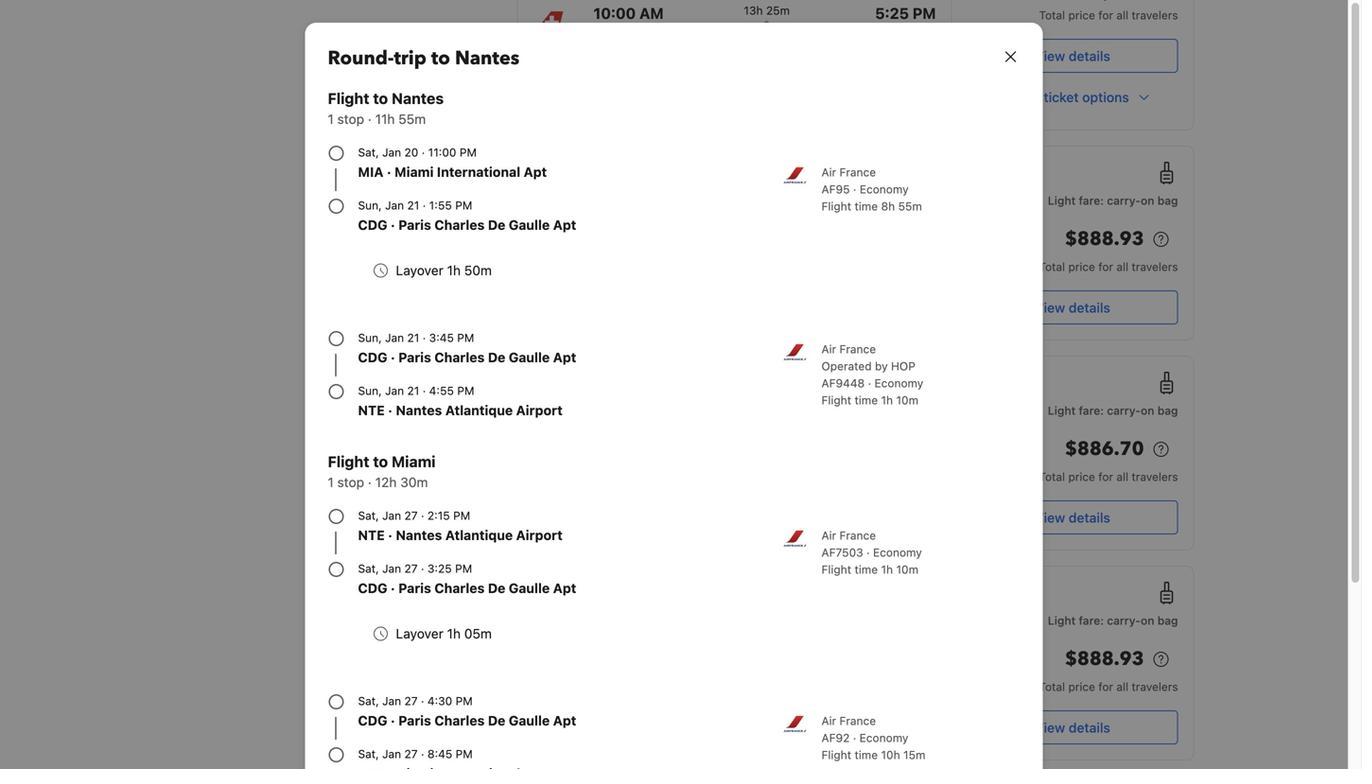 Task type: locate. For each thing, give the bounding box(es) containing it.
cdg
[[358, 217, 388, 233], [358, 350, 388, 365], [358, 581, 388, 596], [358, 713, 388, 729]]

time inside the air france af92 · economy flight time 10h 15m
[[855, 749, 878, 762]]

flight
[[328, 89, 370, 107], [822, 200, 852, 213], [822, 394, 852, 407], [328, 453, 370, 471], [822, 563, 852, 576], [822, 749, 852, 762]]

jan inside sat, jan 20 · 11:00 pm mia · miami international apt
[[382, 146, 401, 159]]

de for sat, jan 27 · 3:25 pm cdg · paris charles de gaulle apt
[[488, 581, 506, 596]]

2 de from the top
[[488, 350, 506, 365]]

4 gaulle from the top
[[509, 713, 550, 729]]

total price for all travelers for fourth view details button from the top of the page
[[1040, 680, 1179, 694]]

11h 55m
[[743, 164, 787, 177]]

carry- for 3rd view details button from the top of the page
[[1107, 404, 1141, 417]]

4 sat, from the top
[[358, 695, 379, 708]]

4 charles from the top
[[435, 713, 485, 729]]

3 sun, from the top
[[358, 384, 382, 397]]

4:55
[[875, 164, 909, 182], [875, 374, 909, 392], [429, 384, 454, 397]]

4:55 up 8h
[[875, 164, 909, 182]]

airport
[[516, 403, 563, 418], [516, 528, 563, 543]]

view details button
[[968, 39, 1179, 73], [968, 291, 1179, 325], [968, 501, 1179, 535], [968, 711, 1179, 745]]

1
[[328, 111, 334, 127], [328, 475, 334, 490]]

hop
[[891, 360, 916, 373]]

jan left 3:25
[[382, 562, 401, 575]]

air france image
[[784, 164, 807, 186], [784, 341, 807, 363]]

4:55 pm nte . jan 21 right af95
[[870, 164, 936, 200]]

sun,
[[358, 199, 382, 212], [358, 331, 382, 344], [358, 384, 382, 397]]

0 vertical spatial stop
[[337, 111, 364, 127]]

4 details from the top
[[1069, 720, 1111, 736]]

stop for flight to nantes
[[337, 111, 364, 127]]

jan inside sun, jan 21 · 1:55 pm cdg · paris charles de gaulle apt
[[385, 199, 404, 212]]

economy inside air france af7503 · economy flight time 1h 10m
[[873, 546, 922, 559]]

for for 3rd view details button from the top of the page
[[1099, 470, 1114, 484]]

view details
[[1035, 48, 1111, 64], [1035, 300, 1111, 316], [1035, 510, 1111, 526], [1035, 720, 1111, 736]]

economy up 10h
[[860, 732, 909, 745]]

cdg inside sat, jan 27 · 3:25 pm cdg · paris charles de gaulle apt
[[358, 581, 388, 596]]

apt
[[524, 164, 547, 180], [553, 217, 577, 233], [553, 350, 577, 365], [553, 581, 577, 596], [553, 713, 577, 729]]

27 left 8:45
[[405, 748, 418, 761]]

sat, for sat, jan 20 · 11:00 pm mia · miami international apt
[[358, 146, 379, 159]]

2 vertical spatial 55m
[[899, 200, 923, 213]]

airport inside sun, jan 21 · 4:55 pm nte · nantes atlantique airport
[[516, 403, 563, 418]]

3 carry- from the top
[[1107, 614, 1141, 627]]

0 vertical spatial sun,
[[358, 199, 382, 212]]

atlantique inside sun, jan 21 · 4:55 pm nte · nantes atlantique airport
[[446, 403, 513, 418]]

sat, jan 27 · 3:25 pm cdg · paris charles de gaulle apt
[[358, 562, 577, 596]]

1 vertical spatial to
[[373, 89, 388, 107]]

nantes up flight to miami 1 stop · 12h 30m
[[396, 403, 442, 418]]

details
[[1069, 48, 1111, 64], [1069, 300, 1111, 316], [1069, 510, 1111, 526], [1069, 720, 1111, 736]]

nte up flight to miami 1 stop · 12h 30m
[[358, 403, 385, 418]]

0 vertical spatial $888.93 region
[[968, 224, 1179, 258]]

paris for sat, jan 27 · 3:25 pm cdg · paris charles de gaulle apt
[[399, 581, 431, 596]]

to inside flight to nantes 1 stop · 11h 55m
[[373, 89, 388, 107]]

1 inside flight to miami 1 stop · 12h 30m
[[328, 475, 334, 490]]

light
[[1048, 194, 1076, 207], [1048, 404, 1076, 417], [1048, 614, 1076, 627]]

all for second view details button
[[1117, 260, 1129, 273]]

by
[[875, 360, 888, 373]]

charles inside sun, jan 21 · 3:45 pm cdg · paris charles de gaulle apt
[[435, 350, 485, 365]]

charles down the 3:45
[[435, 350, 485, 365]]

layover for nantes
[[396, 263, 444, 278]]

total price for all travelers for 1st view details button from the top
[[1040, 9, 1179, 22]]

0 vertical spatial bag
[[1158, 194, 1179, 207]]

nantes down round-trip to nantes
[[392, 89, 444, 107]]

0 vertical spatial atlantique
[[446, 403, 513, 418]]

· inside the air france af92 · economy flight time 10h 15m
[[853, 732, 857, 745]]

gaulle
[[509, 217, 550, 233], [509, 350, 550, 365], [509, 581, 550, 596], [509, 713, 550, 729]]

economy for miami international apt
[[860, 183, 909, 196]]

0 horizontal spatial 11h
[[375, 111, 395, 127]]

carry-
[[1107, 194, 1141, 207], [1107, 404, 1141, 417], [1107, 614, 1141, 627]]

sat, up mia
[[358, 146, 379, 159]]

cdg inside sat, jan 27 · 4:30 pm cdg · paris charles de gaulle apt
[[358, 713, 388, 729]]

0 vertical spatial airport
[[516, 403, 563, 418]]

stop inside flight to nantes 1 stop · 11h 55m
[[337, 111, 364, 127]]

nantes right the trip
[[455, 45, 520, 71]]

air france image for nantes atlantique airport
[[784, 341, 807, 363]]

economy right the 'af7503'
[[873, 546, 922, 559]]

air france image left af92
[[784, 713, 807, 735]]

2 vertical spatial fare:
[[1079, 614, 1104, 627]]

20
[[405, 146, 419, 159]]

bag for 3rd view details button from the top of the page
[[1158, 404, 1179, 417]]

27 inside sat, jan 27 · 4:30 pm cdg · paris charles de gaulle apt
[[405, 695, 418, 708]]

1 fare: from the top
[[1079, 194, 1104, 207]]

1 vertical spatial layover
[[396, 626, 444, 642]]

nte down by
[[870, 397, 892, 410]]

. down 5:25 at the top
[[894, 23, 898, 36]]

0 vertical spatial 11h
[[375, 111, 395, 127]]

. down hop
[[896, 393, 899, 406]]

2 charles from the top
[[435, 350, 485, 365]]

50m
[[464, 263, 492, 278]]

time down af9448
[[855, 394, 878, 407]]

4:55 down sun, jan 21 · 3:45 pm cdg · paris charles de gaulle apt
[[429, 384, 454, 397]]

2 vertical spatial to
[[373, 453, 388, 471]]

total for 3rd view details button from the top of the page
[[1040, 470, 1066, 484]]

for for 1st view details button from the top
[[1099, 9, 1114, 22]]

27 inside sat, jan 27 · 2:15 pm nte · nantes atlantique airport
[[405, 509, 418, 522]]

pm inside sun, jan 21 · 1:55 pm cdg · paris charles de gaulle apt
[[455, 199, 473, 212]]

27 for sat, jan 27 · 3:25 pm cdg · paris charles de gaulle apt
[[405, 562, 418, 575]]

10:00
[[594, 4, 636, 22]]

view
[[1035, 48, 1066, 64], [1035, 300, 1066, 316], [1035, 510, 1066, 526], [1035, 720, 1066, 736]]

2 for from the top
[[1099, 260, 1114, 273]]

cdg for sat, jan 27 · 4:30 pm cdg · paris charles de gaulle apt
[[358, 713, 388, 729]]

economy up 8h
[[860, 183, 909, 196]]

sun, inside sun, jan 21 · 3:45 pm cdg · paris charles de gaulle apt
[[358, 331, 382, 344]]

27 left 3:25
[[405, 562, 418, 575]]

pm inside sat, jan 27 · 2:15 pm nte · nantes atlantique airport
[[453, 509, 471, 522]]

de down 05m
[[488, 713, 506, 729]]

stop inside flight to miami 1 stop · 12h 30m
[[337, 475, 364, 490]]

charles down 4:30
[[435, 713, 485, 729]]

light for 3rd view details button from the top of the page
[[1048, 404, 1076, 417]]

layover left the 50m
[[396, 263, 444, 278]]

jan inside sat, jan 27 · 4:30 pm cdg · paris charles de gaulle apt
[[382, 695, 401, 708]]

27 for sat, jan 27 · 4:30 pm cdg · paris charles de gaulle apt
[[405, 695, 418, 708]]

10m
[[897, 394, 919, 407], [897, 563, 919, 576]]

air for operated
[[822, 343, 837, 356]]

2 4:55 pm nte . jan 21 from the top
[[870, 374, 936, 410]]

economy inside air france operated by hop af9448 · economy flight time 1h 10m
[[875, 377, 924, 390]]

sat, inside sat, jan 20 · 11:00 pm mia · miami international apt
[[358, 146, 379, 159]]

2 price from the top
[[1069, 260, 1096, 273]]

$888.93 for second view details button
[[1066, 226, 1145, 252]]

time inside air france af95 · economy flight time 8h 55m
[[855, 200, 878, 213]]

gaulle inside sun, jan 21 · 1:55 pm cdg · paris charles de gaulle apt
[[509, 217, 550, 233]]

economy inside air france af95 · economy flight time 8h 55m
[[860, 183, 909, 196]]

view details for second view details button
[[1035, 300, 1111, 316]]

1 view details from the top
[[1035, 48, 1111, 64]]

1 vertical spatial 55m
[[763, 164, 787, 177]]

atlantique
[[446, 403, 513, 418], [446, 528, 513, 543]]

charles down 3:25
[[435, 581, 485, 596]]

4 cdg from the top
[[358, 713, 388, 729]]

1 $888.93 from the top
[[1066, 226, 1145, 252]]

nantes down 2:15
[[396, 528, 442, 543]]

1 vertical spatial air france
[[533, 724, 588, 737]]

light fare: carry-on bag
[[1048, 194, 1179, 207], [1048, 404, 1179, 417], [1048, 614, 1179, 627]]

3 light fare: carry-on bag from the top
[[1048, 614, 1179, 627]]

all
[[1117, 9, 1129, 22], [1117, 260, 1129, 273], [1117, 470, 1129, 484], [1117, 680, 1129, 694]]

2 $888.93 region from the top
[[968, 644, 1179, 679]]

france inside air france af7503 · economy flight time 1h 10m
[[840, 529, 876, 542]]

light fare: carry-on bag for 3rd view details button from the top of the page
[[1048, 404, 1179, 417]]

3 bag from the top
[[1158, 614, 1179, 627]]

3 total price for all travelers from the top
[[1040, 470, 1179, 484]]

·
[[368, 111, 372, 127], [422, 146, 425, 159], [387, 164, 391, 180], [854, 183, 857, 196], [423, 199, 426, 212], [391, 217, 395, 233], [423, 331, 426, 344], [391, 350, 395, 365], [868, 377, 872, 390], [423, 384, 426, 397], [388, 403, 393, 418], [368, 475, 372, 490], [421, 509, 424, 522], [388, 528, 393, 543], [867, 546, 870, 559], [421, 562, 424, 575], [391, 581, 395, 596], [421, 695, 424, 708], [391, 713, 395, 729], [853, 732, 857, 745], [421, 748, 424, 761]]

atlantique down sun, jan 21 · 3:45 pm cdg · paris charles de gaulle apt
[[446, 403, 513, 418]]

4 de from the top
[[488, 713, 506, 729]]

1 vertical spatial on
[[1141, 404, 1155, 417]]

charles down 1:55 in the top left of the page
[[435, 217, 485, 233]]

to right the trip
[[431, 45, 450, 71]]

3 de from the top
[[488, 581, 506, 596]]

flight to nantes 1 stop · 11h 55m
[[328, 89, 444, 127]]

4 all from the top
[[1117, 680, 1129, 694]]

air france
[[533, 218, 588, 231], [533, 724, 588, 737]]

carry- for fourth view details button from the top of the page
[[1107, 614, 1141, 627]]

$888.93
[[1066, 226, 1145, 252], [1066, 646, 1145, 672]]

de
[[488, 217, 506, 233], [488, 350, 506, 365], [488, 581, 506, 596], [488, 713, 506, 729]]

0 horizontal spatial 55m
[[399, 111, 426, 127]]

jan
[[382, 146, 401, 159], [902, 186, 921, 200], [385, 199, 404, 212], [385, 331, 404, 344], [385, 384, 404, 397], [902, 397, 921, 410], [382, 509, 401, 522], [382, 562, 401, 575], [382, 695, 401, 708], [382, 748, 401, 761]]

pm for sat, jan 20 · 11:00 pm mia · miami international apt
[[460, 146, 477, 159]]

2 vertical spatial bag
[[1158, 614, 1179, 627]]

1 for flight to miami
[[328, 475, 334, 490]]

2 bag from the top
[[1158, 404, 1179, 417]]

all for 1st view details button from the top
[[1117, 9, 1129, 22]]

france for af95
[[840, 166, 876, 179]]

air france image left the 'af7503'
[[784, 527, 807, 550]]

de for sun, jan 21 · 1:55 pm cdg · paris charles de gaulle apt
[[488, 217, 506, 233]]

de up 05m
[[488, 581, 506, 596]]

france inside air france af95 · economy flight time 8h 55m
[[840, 166, 876, 179]]

sat, down 12h at left bottom
[[358, 509, 379, 522]]

charles inside sat, jan 27 · 4:30 pm cdg · paris charles de gaulle apt
[[435, 713, 485, 729]]

paris inside sun, jan 21 · 1:55 pm cdg · paris charles de gaulle apt
[[399, 217, 431, 233]]

21 left 1:55 in the top left of the page
[[407, 199, 420, 212]]

economy down hop
[[875, 377, 924, 390]]

jan right 8h
[[902, 186, 921, 200]]

1 airport from the top
[[516, 403, 563, 418]]

gaulle inside sat, jan 27 · 3:25 pm cdg · paris charles de gaulle apt
[[509, 581, 550, 596]]

paris down 3:25
[[399, 581, 431, 596]]

0 vertical spatial 55m
[[399, 111, 426, 127]]

jan up flight to miami 1 stop · 12h 30m
[[385, 384, 404, 397]]

3 view details from the top
[[1035, 510, 1111, 526]]

atlantique inside sat, jan 27 · 2:15 pm nte · nantes atlantique airport
[[446, 528, 513, 543]]

time left 8h
[[855, 200, 878, 213]]

11h
[[375, 111, 395, 127], [743, 164, 760, 177]]

sun, inside sun, jan 21 · 1:55 pm cdg · paris charles de gaulle apt
[[358, 199, 382, 212]]

layover for miami
[[396, 626, 444, 642]]

21
[[924, 186, 936, 200], [407, 199, 420, 212], [407, 331, 420, 344], [407, 384, 420, 397], [924, 397, 936, 410]]

$886.70 region
[[968, 434, 1179, 468]]

af95
[[822, 183, 850, 196]]

1 vertical spatial fare:
[[1079, 404, 1104, 417]]

3 cdg from the top
[[358, 581, 388, 596]]

gaulle inside sun, jan 21 · 3:45 pm cdg · paris charles de gaulle apt
[[509, 350, 550, 365]]

round-trip to nantes
[[328, 45, 520, 71]]

1 light from the top
[[1048, 194, 1076, 207]]

jan down 12h at left bottom
[[382, 509, 401, 522]]

air inside air france af7503 · economy flight time 1h 10m
[[822, 529, 837, 542]]

air france image for nantes atlantique airport
[[784, 527, 807, 550]]

1 $888.93 region from the top
[[968, 224, 1179, 258]]

for
[[1099, 9, 1114, 22], [1099, 260, 1114, 273], [1099, 470, 1114, 484], [1099, 680, 1114, 694]]

0 vertical spatial 1
[[328, 111, 334, 127]]

jan left 8:45
[[382, 748, 401, 761]]

2 carry- from the top
[[1107, 404, 1141, 417]]

1 atlantique from the top
[[446, 403, 513, 418]]

1 air france image from the top
[[784, 527, 807, 550]]

2 horizontal spatial 55m
[[899, 200, 923, 213]]

2 total price for all travelers from the top
[[1040, 260, 1179, 273]]

2 cdg from the top
[[358, 350, 388, 365]]

27 inside sat, jan 27 · 3:25 pm cdg · paris charles de gaulle apt
[[405, 562, 418, 575]]

france
[[840, 166, 876, 179], [551, 218, 588, 231], [840, 343, 876, 356], [840, 529, 876, 542], [840, 714, 876, 728], [551, 724, 588, 737]]

0 vertical spatial $888.93
[[1066, 226, 1145, 252]]

1 vertical spatial 10m
[[897, 563, 919, 576]]

2 view details button from the top
[[968, 291, 1179, 325]]

5 sat, from the top
[[358, 748, 379, 761]]

11:00
[[428, 146, 457, 159]]

2 sat, from the top
[[358, 509, 379, 522]]

options
[[1083, 89, 1130, 105]]

layover
[[396, 263, 444, 278], [396, 626, 444, 642]]

de inside sun, jan 21 · 3:45 pm cdg · paris charles de gaulle apt
[[488, 350, 506, 365]]

total price for all travelers
[[1040, 9, 1179, 22], [1040, 260, 1179, 273], [1040, 470, 1179, 484], [1040, 680, 1179, 694]]

stop
[[337, 111, 364, 127], [337, 475, 364, 490]]

4 price from the top
[[1069, 680, 1096, 694]]

paris inside sat, jan 27 · 4:30 pm cdg · paris charles de gaulle apt
[[399, 713, 431, 729]]

nte
[[870, 186, 892, 200], [870, 397, 892, 410], [358, 403, 385, 418], [358, 528, 385, 543]]

2 time from the top
[[855, 394, 878, 407]]

apt inside sun, jan 21 · 1:55 pm cdg · paris charles de gaulle apt
[[553, 217, 577, 233]]

view details for 3rd view details button from the top of the page
[[1035, 510, 1111, 526]]

1 vertical spatial air france image
[[784, 341, 807, 363]]

2 sun, from the top
[[358, 331, 382, 344]]

3 for from the top
[[1099, 470, 1114, 484]]

paris for sat, jan 27 · 4:30 pm cdg · paris charles de gaulle apt
[[399, 713, 431, 729]]

apt inside sat, jan 27 · 3:25 pm cdg · paris charles de gaulle apt
[[553, 581, 577, 596]]

1 inside flight to nantes 1 stop · 11h 55m
[[328, 111, 334, 127]]

jan inside sat, jan 27 · 2:15 pm nte · nantes atlantique airport
[[382, 509, 401, 522]]

2 gaulle from the top
[[509, 350, 550, 365]]

gaulle for sun, jan 21 · 3:45 pm cdg · paris charles de gaulle apt
[[509, 350, 550, 365]]

cdg inside sun, jan 21 · 3:45 pm cdg · paris charles de gaulle apt
[[358, 350, 388, 365]]

1 de from the top
[[488, 217, 506, 233]]

air france image
[[784, 527, 807, 550], [784, 713, 807, 735]]

time
[[855, 200, 878, 213], [855, 394, 878, 407], [855, 563, 878, 576], [855, 749, 878, 762]]

2 layover from the top
[[396, 626, 444, 642]]

1h inside air france af7503 · economy flight time 1h 10m
[[882, 563, 893, 576]]

2 view details from the top
[[1035, 300, 1111, 316]]

atlantique for sat, jan 27 · 2:15 pm nte · nantes atlantique airport
[[446, 528, 513, 543]]

on
[[1141, 194, 1155, 207], [1141, 404, 1155, 417], [1141, 614, 1155, 627]]

2 airport from the top
[[516, 528, 563, 543]]

flight inside air france operated by hop af9448 · economy flight time 1h 10m
[[822, 394, 852, 407]]

4 time from the top
[[855, 749, 878, 762]]

miami
[[395, 164, 434, 180], [392, 453, 436, 471]]

apt inside sat, jan 20 · 11:00 pm mia · miami international apt
[[524, 164, 547, 180]]

2 light fare: carry-on bag from the top
[[1048, 404, 1179, 417]]

1 total price for all travelers from the top
[[1040, 9, 1179, 22]]

$888.93 region
[[968, 224, 1179, 258], [968, 644, 1179, 679]]

$888.93 region for second view details button
[[968, 224, 1179, 258]]

1 vertical spatial 1
[[328, 475, 334, 490]]

paris inside sat, jan 27 · 3:25 pm cdg · paris charles de gaulle apt
[[399, 581, 431, 596]]

charles for sat, jan 27 · 4:30 pm cdg · paris charles de gaulle apt
[[435, 713, 485, 729]]

. inside 5:25 pm .
[[894, 23, 898, 36]]

4 27 from the top
[[405, 748, 418, 761]]

air for af95
[[822, 166, 837, 179]]

sun, jan 21 · 4:55 pm nte · nantes atlantique airport
[[358, 384, 563, 418]]

$886.70
[[1066, 436, 1145, 462]]

4 for from the top
[[1099, 680, 1114, 694]]

price for 3rd view details button from the top of the page
[[1069, 470, 1096, 484]]

for for second view details button
[[1099, 260, 1114, 273]]

27 left 2:15
[[405, 509, 418, 522]]

4:55 pm nte . jan 21
[[870, 164, 936, 200], [870, 374, 936, 410]]

pm for sun, jan 21 · 3:45 pm cdg · paris charles de gaulle apt
[[457, 331, 474, 344]]

miami down 20
[[395, 164, 434, 180]]

sun, down mia
[[358, 199, 382, 212]]

21 right 8h
[[924, 186, 936, 200]]

sat, left 8:45
[[358, 748, 379, 761]]

trip
[[394, 45, 427, 71]]

sun, for mia
[[358, 199, 382, 212]]

paris for sun, jan 21 · 1:55 pm cdg · paris charles de gaulle apt
[[399, 217, 431, 233]]

2 vertical spatial light
[[1048, 614, 1076, 627]]

2 10m from the top
[[897, 563, 919, 576]]

jan left 1:55 in the top left of the page
[[385, 199, 404, 212]]

paris down 1:55 in the top left of the page
[[399, 217, 431, 233]]

details for 1st view details button from the top
[[1069, 48, 1111, 64]]

time left 10h
[[855, 749, 878, 762]]

de for sat, jan 27 · 4:30 pm cdg · paris charles de gaulle apt
[[488, 713, 506, 729]]

nantes inside sat, jan 27 · 2:15 pm nte · nantes atlantique airport
[[396, 528, 442, 543]]

apt inside sun, jan 21 · 3:45 pm cdg · paris charles de gaulle apt
[[553, 350, 577, 365]]

jan inside sat, jan 27 · 3:25 pm cdg · paris charles de gaulle apt
[[382, 562, 401, 575]]

to down round-
[[373, 89, 388, 107]]

0 vertical spatial light
[[1048, 194, 1076, 207]]

total
[[1040, 9, 1066, 22], [1040, 260, 1066, 273], [1040, 470, 1066, 484], [1040, 680, 1066, 694]]

4 view details from the top
[[1035, 720, 1111, 736]]

pm inside sat, jan 27 · 4:30 pm cdg · paris charles de gaulle apt
[[456, 695, 473, 708]]

af7503
[[822, 546, 864, 559]]

2 1 from the top
[[328, 475, 334, 490]]

paris down 4:30
[[399, 713, 431, 729]]

sun, jan 21 · 3:45 pm cdg · paris charles de gaulle apt
[[358, 331, 577, 365]]

to for nantes
[[373, 89, 388, 107]]

1 vertical spatial airport
[[516, 528, 563, 543]]

paris
[[399, 217, 431, 233], [399, 350, 431, 365], [399, 581, 431, 596], [399, 713, 431, 729]]

pm inside sat, jan 20 · 11:00 pm mia · miami international apt
[[460, 146, 477, 159]]

1 vertical spatial carry-
[[1107, 404, 1141, 417]]

jan inside sun, jan 21 · 3:45 pm cdg · paris charles de gaulle apt
[[385, 331, 404, 344]]

0 vertical spatial 4:55 pm nte . jan 21
[[870, 164, 936, 200]]

3 light from the top
[[1048, 614, 1076, 627]]

1 all from the top
[[1117, 9, 1129, 22]]

3 charles from the top
[[435, 581, 485, 596]]

1 carry- from the top
[[1107, 194, 1141, 207]]

1h inside air france operated by hop af9448 · economy flight time 1h 10m
[[882, 394, 893, 407]]

3 view details button from the top
[[968, 501, 1179, 535]]

economy
[[860, 183, 909, 196], [875, 377, 924, 390], [873, 546, 922, 559], [860, 732, 909, 745]]

4:55 pm nte . jan 21 for $886.70
[[870, 374, 936, 410]]

charles inside sun, jan 21 · 1:55 pm cdg · paris charles de gaulle apt
[[435, 217, 485, 233]]

fare:
[[1079, 194, 1104, 207], [1079, 404, 1104, 417], [1079, 614, 1104, 627]]

1 vertical spatial $888.93 region
[[968, 644, 1179, 679]]

2 paris from the top
[[399, 350, 431, 365]]

3 all from the top
[[1117, 470, 1129, 484]]

1 vertical spatial $888.93
[[1066, 646, 1145, 672]]

pm inside sun, jan 21 · 3:45 pm cdg · paris charles de gaulle apt
[[457, 331, 474, 344]]

jan left the 3:45
[[385, 331, 404, 344]]

1 vertical spatial miami
[[392, 453, 436, 471]]

time for miami international apt
[[855, 200, 878, 213]]

. right af95
[[896, 183, 899, 196]]

1 down round-
[[328, 111, 334, 127]]

55m inside air france af95 · economy flight time 8h 55m
[[899, 200, 923, 213]]

0 vertical spatial layover
[[396, 263, 444, 278]]

air inside air france af95 · economy flight time 8h 55m
[[822, 166, 837, 179]]

1 total from the top
[[1040, 9, 1066, 22]]

sun, left the 3:45
[[358, 331, 382, 344]]

economy inside the air france af92 · economy flight time 10h 15m
[[860, 732, 909, 745]]

price
[[1069, 9, 1096, 22], [1069, 260, 1096, 273], [1069, 470, 1096, 484], [1069, 680, 1096, 694]]

55m
[[399, 111, 426, 127], [763, 164, 787, 177], [899, 200, 923, 213]]

to inside flight to miami 1 stop · 12h 30m
[[373, 453, 388, 471]]

1 1 from the top
[[328, 111, 334, 127]]

2 air france image from the top
[[784, 341, 807, 363]]

2 atlantique from the top
[[446, 528, 513, 543]]

2 air france image from the top
[[784, 713, 807, 735]]

atlantique down 2:15
[[446, 528, 513, 543]]

1 air france image from the top
[[784, 164, 807, 186]]

4 total from the top
[[1040, 680, 1066, 694]]

to up 12h at left bottom
[[373, 453, 388, 471]]

2 fare: from the top
[[1079, 404, 1104, 417]]

travelers
[[1132, 9, 1179, 22], [1132, 260, 1179, 273], [1132, 470, 1179, 484], [1132, 680, 1179, 694]]

4:55 down by
[[875, 374, 909, 392]]

0 vertical spatial air france image
[[784, 527, 807, 550]]

2 details from the top
[[1069, 300, 1111, 316]]

1 details from the top
[[1069, 48, 1111, 64]]

1 10m from the top
[[897, 394, 919, 407]]

4 total price for all travelers from the top
[[1040, 680, 1179, 694]]

0 vertical spatial carry-
[[1107, 194, 1141, 207]]

1 bag from the top
[[1158, 194, 1179, 207]]

21 down sun, jan 21 · 3:45 pm cdg · paris charles de gaulle apt
[[407, 384, 420, 397]]

4:55 pm nte . jan 21 for $888.93
[[870, 164, 936, 200]]

airport for sat, jan 27 · 2:15 pm nte · nantes atlantique airport
[[516, 528, 563, 543]]

sat, up sat, jan 27 · 8:45 pm
[[358, 695, 379, 708]]

france inside the air france af92 · economy flight time 10h 15m
[[840, 714, 876, 728]]

2 stop from the top
[[337, 475, 364, 490]]

sun, inside sun, jan 21 · 4:55 pm nte · nantes atlantique airport
[[358, 384, 382, 397]]

10:00 am .
[[594, 4, 664, 36]]

de inside sat, jan 27 · 3:25 pm cdg · paris charles de gaulle apt
[[488, 581, 506, 596]]

0 vertical spatial air france image
[[784, 164, 807, 186]]

paris for sun, jan 21 · 3:45 pm cdg · paris charles de gaulle apt
[[399, 350, 431, 365]]

france inside air france operated by hop af9448 · economy flight time 1h 10m
[[840, 343, 876, 356]]

sat, inside sat, jan 27 · 2:15 pm nte · nantes atlantique airport
[[358, 509, 379, 522]]

pm
[[913, 4, 936, 22], [460, 146, 477, 159], [913, 164, 936, 182], [455, 199, 473, 212], [457, 331, 474, 344], [913, 374, 936, 392], [457, 384, 475, 397], [453, 509, 471, 522], [455, 562, 472, 575], [456, 695, 473, 708], [456, 748, 473, 761]]

0 vertical spatial air france
[[533, 218, 588, 231]]

pm inside sun, jan 21 · 4:55 pm nte · nantes atlantique airport
[[457, 384, 475, 397]]

3 time from the top
[[855, 563, 878, 576]]

air france image left af95
[[784, 164, 807, 186]]

.
[[619, 23, 623, 36], [894, 23, 898, 36], [896, 183, 899, 196], [896, 393, 899, 406]]

total for second view details button
[[1040, 260, 1066, 273]]

27 for sat, jan 27 · 8:45 pm
[[405, 748, 418, 761]]

jan left 20
[[382, 146, 401, 159]]

1 vertical spatial air france image
[[784, 713, 807, 735]]

sat,
[[358, 146, 379, 159], [358, 509, 379, 522], [358, 562, 379, 575], [358, 695, 379, 708], [358, 748, 379, 761]]

1 time from the top
[[855, 200, 878, 213]]

atlantique for sun, jan 21 · 4:55 pm nte · nantes atlantique airport
[[446, 403, 513, 418]]

21 inside sun, jan 21 · 3:45 pm cdg · paris charles de gaulle apt
[[407, 331, 420, 344]]

time inside air france af7503 · economy flight time 1h 10m
[[855, 563, 878, 576]]

4:55 pm nte . jan 21 down hop
[[870, 374, 936, 410]]

2 vertical spatial sun,
[[358, 384, 382, 397]]

stop up mia
[[337, 111, 364, 127]]

air france operated by hop af9448 · economy flight time 1h 10m
[[822, 343, 924, 407]]

0 vertical spatial miami
[[395, 164, 434, 180]]

1 vertical spatial light fare: carry-on bag
[[1048, 404, 1179, 417]]

1 sat, from the top
[[358, 146, 379, 159]]

sat, jan 27 · 8:45 pm
[[358, 748, 473, 761]]

27
[[405, 509, 418, 522], [405, 562, 418, 575], [405, 695, 418, 708], [405, 748, 418, 761]]

1 vertical spatial sun,
[[358, 331, 382, 344]]

8:45
[[428, 748, 453, 761]]

paris down the 3:45
[[399, 350, 431, 365]]

2 27 from the top
[[405, 562, 418, 575]]

airport inside sat, jan 27 · 2:15 pm nte · nantes atlantique airport
[[516, 528, 563, 543]]

1 layover from the top
[[396, 263, 444, 278]]

1 for from the top
[[1099, 9, 1114, 22]]

time inside air france operated by hop af9448 · economy flight time 1h 10m
[[855, 394, 878, 407]]

1 vertical spatial stop
[[337, 475, 364, 490]]

layover left 05m
[[396, 626, 444, 642]]

4 paris from the top
[[399, 713, 431, 729]]

de up the 50m
[[488, 217, 506, 233]]

2 light from the top
[[1048, 404, 1076, 417]]

details for 3rd view details button from the top of the page
[[1069, 510, 1111, 526]]

apt for sun, jan 21 · 3:45 pm cdg · paris charles de gaulle apt
[[553, 350, 577, 365]]

flight inside flight to miami 1 stop · 12h 30m
[[328, 453, 370, 471]]

3 27 from the top
[[405, 695, 418, 708]]

sat, for sat, jan 27 · 8:45 pm
[[358, 748, 379, 761]]

1 left 12h at left bottom
[[328, 475, 334, 490]]

0 vertical spatial 10m
[[897, 394, 919, 407]]

21 inside sun, jan 21 · 4:55 pm nte · nantes atlantique airport
[[407, 384, 420, 397]]

0 vertical spatial fare:
[[1079, 194, 1104, 207]]

air inside air france operated by hop af9448 · economy flight time 1h 10m
[[822, 343, 837, 356]]

to
[[431, 45, 450, 71], [373, 89, 388, 107], [373, 453, 388, 471]]

1 vertical spatial bag
[[1158, 404, 1179, 417]]

bag
[[1158, 194, 1179, 207], [1158, 404, 1179, 417], [1158, 614, 1179, 627]]

sat, for sat, jan 27 · 2:15 pm nte · nantes atlantique airport
[[358, 509, 379, 522]]

3 details from the top
[[1069, 510, 1111, 526]]

0 vertical spatial on
[[1141, 194, 1155, 207]]

1 price from the top
[[1069, 9, 1096, 22]]

all for fourth view details button from the top of the page
[[1117, 680, 1129, 694]]

2 vertical spatial carry-
[[1107, 614, 1141, 627]]

1 vertical spatial light
[[1048, 404, 1076, 417]]

air for af92
[[822, 714, 837, 728]]

1 vertical spatial 11h
[[743, 164, 760, 177]]

cdg for sun, jan 21 · 3:45 pm cdg · paris charles de gaulle apt
[[358, 350, 388, 365]]

1 vertical spatial atlantique
[[446, 528, 513, 543]]

3 sat, from the top
[[358, 562, 379, 575]]

gaulle inside sat, jan 27 · 4:30 pm cdg · paris charles de gaulle apt
[[509, 713, 550, 729]]

21 left the 3:45
[[407, 331, 420, 344]]

de up sun, jan 21 · 4:55 pm nte · nantes atlantique airport
[[488, 350, 506, 365]]

0 vertical spatial light fare: carry-on bag
[[1048, 194, 1179, 207]]

apt inside sat, jan 27 · 4:30 pm cdg · paris charles de gaulle apt
[[553, 713, 577, 729]]

de inside sat, jan 27 · 4:30 pm cdg · paris charles de gaulle apt
[[488, 713, 506, 729]]

1h
[[447, 263, 461, 278], [882, 394, 893, 407], [882, 563, 893, 576], [447, 626, 461, 642]]

jan inside sun, jan 21 · 4:55 pm nte · nantes atlantique airport
[[385, 384, 404, 397]]

2 vertical spatial light fare: carry-on bag
[[1048, 614, 1179, 627]]

charles for sun, jan 21 · 3:45 pm cdg · paris charles de gaulle apt
[[435, 350, 485, 365]]

1 cdg from the top
[[358, 217, 388, 233]]

. down 10:00 on the left of the page
[[619, 23, 623, 36]]

jan for sat, jan 27 · 4:30 pm cdg · paris charles de gaulle apt
[[382, 695, 401, 708]]

paris inside sun, jan 21 · 3:45 pm cdg · paris charles de gaulle apt
[[399, 350, 431, 365]]

air france image left operated
[[784, 341, 807, 363]]

time down the 'af7503'
[[855, 563, 878, 576]]

2 vertical spatial on
[[1141, 614, 1155, 627]]

1 vertical spatial 4:55 pm nte . jan 21
[[870, 374, 936, 410]]

jan left 4:30
[[382, 695, 401, 708]]

france for af7503
[[840, 529, 876, 542]]

1 27 from the top
[[405, 509, 418, 522]]

nte down 12h at left bottom
[[358, 528, 385, 543]]

cdg inside sun, jan 21 · 1:55 pm cdg · paris charles de gaulle apt
[[358, 217, 388, 233]]

sun, up flight to miami 1 stop · 12h 30m
[[358, 384, 382, 397]]

stop left 12h at left bottom
[[337, 475, 364, 490]]

sat, inside sat, jan 27 · 4:30 pm cdg · paris charles de gaulle apt
[[358, 695, 379, 708]]

sat, left 3:25
[[358, 562, 379, 575]]

charles
[[435, 217, 485, 233], [435, 350, 485, 365], [435, 581, 485, 596], [435, 713, 485, 729]]

air for af7503
[[822, 529, 837, 542]]

27 left 4:30
[[405, 695, 418, 708]]

miami up the 30m
[[392, 453, 436, 471]]

jan for sun, jan 21 · 1:55 pm cdg · paris charles de gaulle apt
[[385, 199, 404, 212]]

1 4:55 pm nte . jan 21 from the top
[[870, 164, 936, 200]]

2 all from the top
[[1117, 260, 1129, 273]]



Task type: vqa. For each thing, say whether or not it's contained in the screenshot.
paris
yes



Task type: describe. For each thing, give the bounding box(es) containing it.
nte right af95
[[870, 186, 892, 200]]

· inside flight to miami 1 stop · 12h 30m
[[368, 475, 372, 490]]

am
[[640, 4, 664, 22]]

jan for sat, jan 27 · 3:25 pm cdg · paris charles de gaulle apt
[[382, 562, 401, 575]]

jan for sat, jan 20 · 11:00 pm mia · miami international apt
[[382, 146, 401, 159]]

france for af92
[[840, 714, 876, 728]]

11h inside flight to nantes 1 stop · 11h 55m
[[375, 111, 395, 127]]

apt for sat, jan 27 · 3:25 pm cdg · paris charles de gaulle apt
[[553, 581, 577, 596]]

air france image for paris charles de gaulle apt
[[784, 713, 807, 735]]

30m
[[400, 475, 428, 490]]

1 horizontal spatial 55m
[[763, 164, 787, 177]]

jan for sat, jan 27 · 8:45 pm
[[382, 748, 401, 761]]

15m
[[904, 749, 926, 762]]

to for miami
[[373, 453, 388, 471]]

nte inside sat, jan 27 · 2:15 pm nte · nantes atlantique airport
[[358, 528, 385, 543]]

miami inside sat, jan 20 · 11:00 pm mia · miami international apt
[[395, 164, 434, 180]]

all for 3rd view details button from the top of the page
[[1117, 470, 1129, 484]]

af92
[[822, 732, 850, 745]]

3:25
[[428, 562, 452, 575]]

sun, jan 21 · 1:55 pm cdg · paris charles de gaulle apt
[[358, 199, 577, 233]]

mia
[[358, 164, 384, 180]]

10m inside air france operated by hop af9448 · economy flight time 1h 10m
[[897, 394, 919, 407]]

bag for second view details button
[[1158, 194, 1179, 207]]

light for second view details button
[[1048, 194, 1076, 207]]

55m inside flight to nantes 1 stop · 11h 55m
[[399, 111, 426, 127]]

explore
[[994, 89, 1041, 105]]

sat, for sat, jan 27 · 3:25 pm cdg · paris charles de gaulle apt
[[358, 562, 379, 575]]

1 view details button from the top
[[968, 39, 1179, 73]]

sat, for sat, jan 27 · 4:30 pm cdg · paris charles de gaulle apt
[[358, 695, 379, 708]]

economy for paris charles de gaulle apt
[[860, 732, 909, 745]]

pm for sun, jan 21 · 1:55 pm cdg · paris charles de gaulle apt
[[455, 199, 473, 212]]

· inside flight to nantes 1 stop · 11h 55m
[[368, 111, 372, 127]]

jan down hop
[[902, 397, 921, 410]]

round-trip to nantes dialog
[[282, 0, 1066, 769]]

af9448
[[822, 377, 865, 390]]

3 fare: from the top
[[1079, 614, 1104, 627]]

4:55 for $888.93
[[875, 164, 909, 182]]

details for second view details button
[[1069, 300, 1111, 316]]

apt for sun, jan 21 · 1:55 pm cdg · paris charles de gaulle apt
[[553, 217, 577, 233]]

explore ticket options
[[994, 89, 1130, 105]]

05m
[[464, 626, 492, 642]]

25m
[[766, 4, 790, 17]]

flight inside air france af7503 · economy flight time 1h 10m
[[822, 563, 852, 576]]

details for fourth view details button from the top of the page
[[1069, 720, 1111, 736]]

21 for sun, jan 21 · 4:55 pm nte · nantes atlantique airport
[[407, 384, 420, 397]]

$888.93 for fourth view details button from the top of the page
[[1066, 646, 1145, 672]]

international
[[437, 164, 521, 180]]

0 vertical spatial to
[[431, 45, 450, 71]]

5:25 pm .
[[875, 4, 936, 36]]

view details for fourth view details button from the top of the page
[[1035, 720, 1111, 736]]

for for fourth view details button from the top of the page
[[1099, 680, 1114, 694]]

stop for flight to miami
[[337, 475, 364, 490]]

pm inside 5:25 pm .
[[913, 4, 936, 22]]

jan for sun, jan 21 · 3:45 pm cdg · paris charles de gaulle apt
[[385, 331, 404, 344]]

cdg for sun, jan 21 · 1:55 pm cdg · paris charles de gaulle apt
[[358, 217, 388, 233]]

21 for sun, jan 21 · 3:45 pm cdg · paris charles de gaulle apt
[[407, 331, 420, 344]]

13h
[[744, 4, 763, 17]]

air france af7503 · economy flight time 1h 10m
[[822, 529, 922, 576]]

layover 1h 05m
[[396, 626, 492, 642]]

operated
[[822, 360, 872, 373]]

2:15
[[428, 509, 450, 522]]

total for fourth view details button from the top of the page
[[1040, 680, 1066, 694]]

3:45
[[429, 331, 454, 344]]

5:25
[[875, 4, 909, 22]]

explore ticket options button
[[968, 80, 1179, 115]]

3 view from the top
[[1035, 510, 1066, 526]]

nantes inside flight to nantes 1 stop · 11h 55m
[[392, 89, 444, 107]]

flight inside air france af95 · economy flight time 8h 55m
[[822, 200, 852, 213]]

ticket
[[1044, 89, 1079, 105]]

flight to miami 1 stop · 12h 30m
[[328, 453, 436, 490]]

1 horizontal spatial 11h
[[743, 164, 760, 177]]

21 for sun, jan 21 · 1:55 pm cdg · paris charles de gaulle apt
[[407, 199, 420, 212]]

economy for nantes atlantique airport
[[873, 546, 922, 559]]

air france af92 · economy flight time 10h 15m
[[822, 714, 926, 762]]

nte inside sun, jan 21 · 4:55 pm nte · nantes atlantique airport
[[358, 403, 385, 418]]

light fare: carry-on bag for fourth view details button from the top of the page
[[1048, 614, 1179, 627]]

1 view from the top
[[1035, 48, 1066, 64]]

12h
[[375, 475, 397, 490]]

total price for all travelers for 3rd view details button from the top of the page
[[1040, 470, 1179, 484]]

2 travelers from the top
[[1132, 260, 1179, 273]]

1 on from the top
[[1141, 194, 1155, 207]]

nantes inside sun, jan 21 · 4:55 pm nte · nantes atlantique airport
[[396, 403, 442, 418]]

1 for flight to nantes
[[328, 111, 334, 127]]

· inside air france af7503 · economy flight time 1h 10m
[[867, 546, 870, 559]]

jan for sun, jan 21 · 4:55 pm nte · nantes atlantique airport
[[385, 384, 404, 397]]

4:55 inside sun, jan 21 · 4:55 pm nte · nantes atlantique airport
[[429, 384, 454, 397]]

gaulle for sat, jan 27 · 3:25 pm cdg · paris charles de gaulle apt
[[509, 581, 550, 596]]

1:55
[[429, 199, 452, 212]]

pm for sat, jan 27 · 2:15 pm nte · nantes atlantique airport
[[453, 509, 471, 522]]

4:55 for $886.70
[[875, 374, 909, 392]]

13h 25m
[[744, 4, 790, 17]]

sat, jan 27 · 2:15 pm nte · nantes atlantique airport
[[358, 509, 563, 543]]

. inside 10:00 am .
[[619, 23, 623, 36]]

miami inside flight to miami 1 stop · 12h 30m
[[392, 453, 436, 471]]

2 view from the top
[[1035, 300, 1066, 316]]

charles for sat, jan 27 · 3:25 pm cdg · paris charles de gaulle apt
[[435, 581, 485, 596]]

2 on from the top
[[1141, 404, 1155, 417]]

price for fourth view details button from the top of the page
[[1069, 680, 1096, 694]]

1 travelers from the top
[[1132, 9, 1179, 22]]

3 on from the top
[[1141, 614, 1155, 627]]

10m inside air france af7503 · economy flight time 1h 10m
[[897, 563, 919, 576]]

bag for fourth view details button from the top of the page
[[1158, 614, 1179, 627]]

21 right air france operated by hop af9448 · economy flight time 1h 10m
[[924, 397, 936, 410]]

jan for sat, jan 27 · 2:15 pm nte · nantes atlantique airport
[[382, 509, 401, 522]]

flight inside the air france af92 · economy flight time 10h 15m
[[822, 749, 852, 762]]

gaulle for sat, jan 27 · 4:30 pm cdg · paris charles de gaulle apt
[[509, 713, 550, 729]]

$888.93 region for fourth view details button from the top of the page
[[968, 644, 1179, 679]]

air france image for paris charles de gaulle apt
[[784, 164, 807, 186]]

sat, jan 20 · 11:00 pm mia · miami international apt
[[358, 146, 547, 180]]

light for fourth view details button from the top of the page
[[1048, 614, 1076, 627]]

france for operated
[[840, 343, 876, 356]]

4 view from the top
[[1035, 720, 1066, 736]]

flight inside flight to nantes 1 stop · 11h 55m
[[328, 89, 370, 107]]

round-
[[328, 45, 394, 71]]

· inside air france operated by hop af9448 · economy flight time 1h 10m
[[868, 377, 872, 390]]

time for nantes atlantique airport
[[855, 563, 878, 576]]

de for sun, jan 21 · 3:45 pm cdg · paris charles de gaulle apt
[[488, 350, 506, 365]]

air france af95 · economy flight time 8h 55m
[[822, 166, 923, 213]]

sat, jan 27 · 4:30 pm cdg · paris charles de gaulle apt
[[358, 695, 577, 729]]

3 travelers from the top
[[1132, 470, 1179, 484]]

2 air france from the top
[[533, 724, 588, 737]]

4 view details button from the top
[[968, 711, 1179, 745]]

4 travelers from the top
[[1132, 680, 1179, 694]]

cdg for sat, jan 27 · 3:25 pm cdg · paris charles de gaulle apt
[[358, 581, 388, 596]]

light fare: carry-on bag for second view details button
[[1048, 194, 1179, 207]]

apt for sat, jan 27 · 4:30 pm cdg · paris charles de gaulle apt
[[553, 713, 577, 729]]

pm for sun, jan 21 · 4:55 pm nte · nantes atlantique airport
[[457, 384, 475, 397]]

8h
[[882, 200, 895, 213]]

· inside air france af95 · economy flight time 8h 55m
[[854, 183, 857, 196]]

layover 1h 50m
[[396, 263, 492, 278]]

1 air france from the top
[[533, 218, 588, 231]]

price for 1st view details button from the top
[[1069, 9, 1096, 22]]

charles for sun, jan 21 · 1:55 pm cdg · paris charles de gaulle apt
[[435, 217, 485, 233]]

4:30
[[428, 695, 453, 708]]

airport for sun, jan 21 · 4:55 pm nte · nantes atlantique airport
[[516, 403, 563, 418]]

10h
[[882, 749, 901, 762]]



